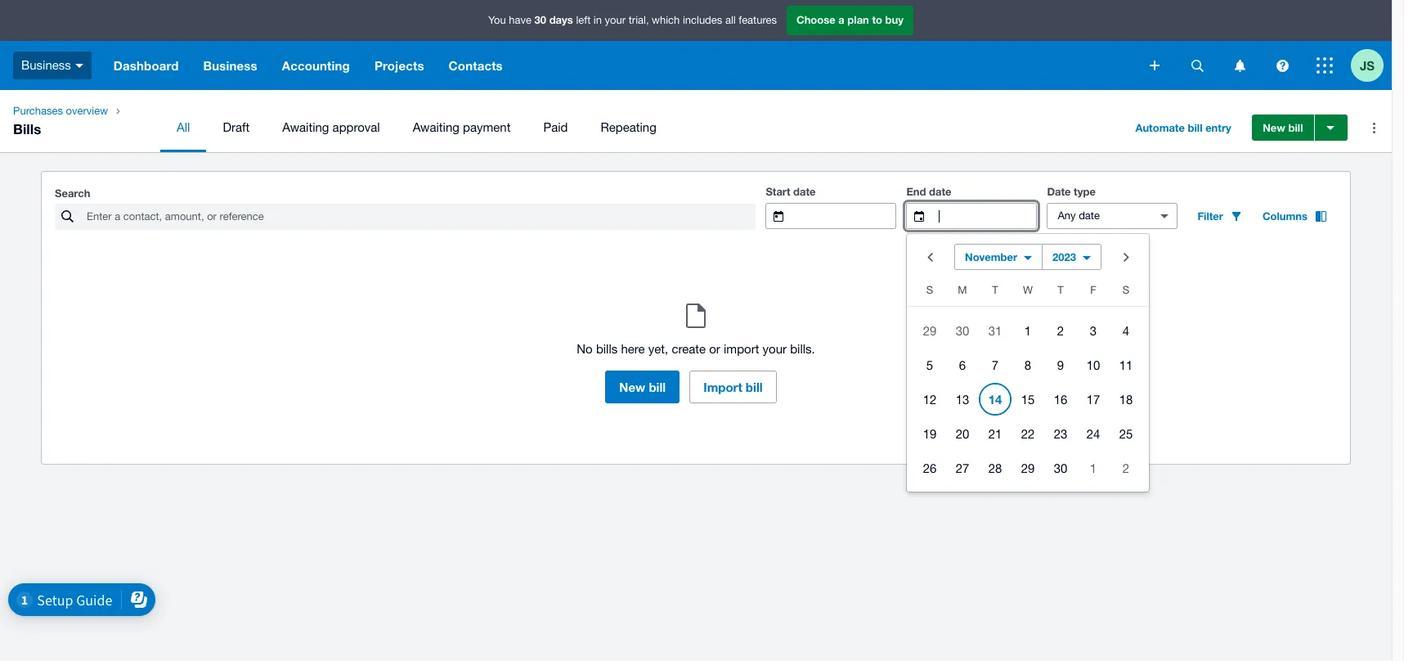Task type: locate. For each thing, give the bounding box(es) containing it.
end
[[907, 185, 927, 198]]

1 horizontal spatial new bill button
[[1253, 115, 1314, 141]]

grid
[[907, 280, 1150, 485]]

2 date from the left
[[930, 185, 952, 198]]

row down wed nov 22 2023 cell
[[907, 451, 1150, 485]]

1 vertical spatial new
[[620, 380, 646, 394]]

1 awaiting from the left
[[282, 120, 329, 134]]

0 horizontal spatial awaiting
[[282, 120, 329, 134]]

banner
[[0, 0, 1393, 90]]

menu
[[160, 103, 1113, 152]]

1 vertical spatial your
[[763, 342, 787, 356]]

bills
[[596, 342, 618, 356]]

business up purchases
[[21, 58, 71, 72]]

1 horizontal spatial new
[[1263, 121, 1286, 134]]

bills navigation
[[0, 90, 1393, 152]]

awaiting left approval
[[282, 120, 329, 134]]

bill inside button
[[746, 380, 763, 394]]

in
[[594, 14, 602, 26]]

buy
[[886, 13, 904, 26]]

t
[[993, 284, 999, 296], [1058, 284, 1064, 296]]

0 horizontal spatial business
[[21, 58, 71, 72]]

sat nov 04 2023 cell
[[1110, 314, 1150, 347]]

0 vertical spatial your
[[605, 14, 626, 26]]

awaiting approval link
[[266, 103, 397, 152]]

business up "draft"
[[203, 58, 258, 73]]

left
[[576, 14, 591, 26]]

projects button
[[362, 41, 437, 90]]

no
[[577, 342, 593, 356]]

date type
[[1048, 185, 1096, 198]]

sat nov 25 2023 cell
[[1110, 417, 1150, 450]]

fri nov 24 2023 cell
[[1078, 417, 1110, 450]]

sun nov 26 2023 cell
[[907, 452, 947, 484]]

import
[[704, 380, 743, 394]]

s
[[927, 284, 934, 296], [1123, 284, 1130, 296]]

accounting
[[282, 58, 350, 73]]

2 business button from the left
[[191, 41, 270, 90]]

new bill
[[1263, 121, 1304, 134], [620, 380, 666, 394]]

your left bills.
[[763, 342, 787, 356]]

1 vertical spatial new bill
[[620, 380, 666, 394]]

2 s from the left
[[1123, 284, 1130, 296]]

payment
[[463, 120, 511, 134]]

new inside bills navigation
[[1263, 121, 1286, 134]]

choose
[[797, 13, 836, 26]]

business button up the purchases overview in the left of the page
[[0, 41, 101, 90]]

thu nov 23 2023 cell
[[1045, 417, 1078, 450]]

0 vertical spatial new bill button
[[1253, 115, 1314, 141]]

new bill right entry
[[1263, 121, 1304, 134]]

bill right import
[[746, 380, 763, 394]]

1 horizontal spatial awaiting
[[413, 120, 460, 134]]

end date
[[907, 185, 952, 198]]

js button
[[1352, 41, 1393, 90]]

0 vertical spatial new bill
[[1263, 121, 1304, 134]]

svg image right svg icon in the right top of the page
[[1277, 59, 1289, 72]]

s right f
[[1123, 284, 1130, 296]]

End date field
[[938, 204, 1037, 228]]

0 horizontal spatial business button
[[0, 41, 101, 90]]

w
[[1024, 284, 1033, 296]]

group containing november
[[907, 234, 1150, 492]]

1 horizontal spatial new bill
[[1263, 121, 1304, 134]]

sat nov 18 2023 cell
[[1110, 383, 1150, 416]]

new bill button
[[1253, 115, 1314, 141], [606, 371, 680, 403]]

s left m
[[927, 284, 934, 296]]

new bill button right entry
[[1253, 115, 1314, 141]]

1 horizontal spatial business button
[[191, 41, 270, 90]]

0 horizontal spatial new bill button
[[606, 371, 680, 403]]

date
[[794, 185, 816, 198], [930, 185, 952, 198]]

mon nov 20 2023 cell
[[947, 417, 979, 450]]

0 horizontal spatial your
[[605, 14, 626, 26]]

automate bill entry
[[1136, 121, 1232, 134]]

new bill inside bills navigation
[[1263, 121, 1304, 134]]

menu containing all
[[160, 103, 1113, 152]]

new bill for the bottom new bill 'button'
[[620, 380, 666, 394]]

draft
[[223, 120, 250, 134]]

date for start date
[[794, 185, 816, 198]]

new
[[1263, 121, 1286, 134], [620, 380, 646, 394]]

svg image
[[1235, 59, 1246, 72]]

tue nov 14 2023 cell
[[979, 383, 1012, 416]]

business button up "draft"
[[191, 41, 270, 90]]

js
[[1361, 58, 1375, 72]]

1 horizontal spatial s
[[1123, 284, 1130, 296]]

navigation
[[101, 41, 1139, 90]]

new right entry
[[1263, 121, 1286, 134]]

bill right entry
[[1289, 121, 1304, 134]]

next month image
[[1110, 241, 1143, 273]]

2 row from the top
[[907, 313, 1150, 348]]

new bill button down here
[[606, 371, 680, 403]]

awaiting for awaiting approval
[[282, 120, 329, 134]]

date for end date
[[930, 185, 952, 198]]

import bill
[[704, 380, 763, 394]]

0 horizontal spatial t
[[993, 284, 999, 296]]

your right in
[[605, 14, 626, 26]]

dashboard
[[114, 58, 179, 73]]

import
[[724, 342, 760, 356]]

business
[[21, 58, 71, 72], [203, 58, 258, 73]]

paid link
[[527, 103, 585, 152]]

bill down yet,
[[649, 380, 666, 394]]

trial,
[[629, 14, 649, 26]]

svg image
[[1317, 57, 1334, 74], [1192, 59, 1204, 72], [1277, 59, 1289, 72], [1150, 61, 1160, 70], [75, 64, 83, 68]]

fri nov 03 2023 cell
[[1078, 314, 1110, 347]]

3 row from the top
[[907, 348, 1150, 382]]

navigation containing dashboard
[[101, 41, 1139, 90]]

sun nov 19 2023 cell
[[907, 417, 947, 450]]

wed nov 22 2023 cell
[[1012, 417, 1045, 450]]

new down here
[[620, 380, 646, 394]]

0 vertical spatial new
[[1263, 121, 1286, 134]]

all link
[[160, 103, 207, 152]]

entry
[[1206, 121, 1232, 134]]

new bill for new bill 'button' in bills navigation
[[1263, 121, 1304, 134]]

new bill down here
[[620, 380, 666, 394]]

awaiting approval
[[282, 120, 380, 134]]

row up the wed nov 01 2023 cell in the right of the page
[[907, 280, 1150, 307]]

columns
[[1263, 209, 1308, 223]]

no bills here yet, create or import your bills.
[[577, 342, 816, 356]]

plan
[[848, 13, 870, 26]]

overflow menu image
[[1358, 111, 1391, 144]]

0 horizontal spatial new bill
[[620, 380, 666, 394]]

awaiting
[[282, 120, 329, 134], [413, 120, 460, 134]]

row up wed nov 22 2023 cell
[[907, 382, 1150, 416]]

fri nov 10 2023 cell
[[1078, 349, 1110, 381]]

choose a plan to buy
[[797, 13, 904, 26]]

1 horizontal spatial t
[[1058, 284, 1064, 296]]

awaiting payment
[[413, 120, 511, 134]]

features
[[739, 14, 777, 26]]

date right end
[[930, 185, 952, 198]]

overview
[[66, 105, 108, 117]]

date right start
[[794, 185, 816, 198]]

1 date from the left
[[794, 185, 816, 198]]

t left w
[[993, 284, 999, 296]]

1 row from the top
[[907, 280, 1150, 307]]

0 horizontal spatial date
[[794, 185, 816, 198]]

1 horizontal spatial date
[[930, 185, 952, 198]]

tue nov 21 2023 cell
[[979, 417, 1012, 450]]

group
[[907, 234, 1150, 492]]

2 awaiting from the left
[[413, 120, 460, 134]]

row
[[907, 280, 1150, 307], [907, 313, 1150, 348], [907, 348, 1150, 382], [907, 382, 1150, 416], [907, 416, 1150, 451], [907, 451, 1150, 485]]

which
[[652, 14, 680, 26]]

awaiting left "payment"
[[413, 120, 460, 134]]

0 horizontal spatial s
[[927, 284, 934, 296]]

your
[[605, 14, 626, 26], [763, 342, 787, 356]]

row up wed nov 15 2023 'cell'
[[907, 348, 1150, 382]]

you have 30 days left in your trial, which includes all features
[[488, 13, 777, 26]]

automate bill entry button
[[1126, 115, 1242, 141]]

1 vertical spatial new bill button
[[606, 371, 680, 403]]

row down wed nov 15 2023 'cell'
[[907, 416, 1150, 451]]

row up wed nov 08 2023 cell
[[907, 313, 1150, 348]]

fri nov 17 2023 cell
[[1078, 383, 1110, 416]]

sun nov 05 2023 cell
[[907, 349, 947, 381]]

1 s from the left
[[927, 284, 934, 296]]

Search field
[[85, 205, 756, 229]]

row group
[[907, 313, 1150, 485]]

bill
[[1188, 121, 1203, 134], [1289, 121, 1304, 134], [649, 380, 666, 394], [746, 380, 763, 394]]

approval
[[333, 120, 380, 134]]

type
[[1074, 185, 1096, 198]]

november
[[965, 250, 1018, 263]]

mon nov 06 2023 cell
[[947, 349, 979, 381]]

contacts
[[449, 58, 503, 73]]

2 t from the left
[[1058, 284, 1064, 296]]

create
[[672, 342, 706, 356]]

import bill button
[[690, 371, 777, 403]]

Date type field
[[1048, 204, 1147, 228]]

accounting button
[[270, 41, 362, 90]]

business button
[[0, 41, 101, 90], [191, 41, 270, 90]]

bill left entry
[[1188, 121, 1203, 134]]

your inside you have 30 days left in your trial, which includes all features
[[605, 14, 626, 26]]

t left f
[[1058, 284, 1064, 296]]

1 horizontal spatial your
[[763, 342, 787, 356]]

repeating
[[601, 120, 657, 134]]



Task type: vqa. For each thing, say whether or not it's contained in the screenshot.
bills
yes



Task type: describe. For each thing, give the bounding box(es) containing it.
or
[[710, 342, 721, 356]]

sun nov 12 2023 cell
[[907, 383, 947, 416]]

a
[[839, 13, 845, 26]]

svg image up automate
[[1150, 61, 1160, 70]]

start
[[766, 185, 791, 198]]

here
[[621, 342, 645, 356]]

grid containing s
[[907, 280, 1150, 485]]

5 row from the top
[[907, 416, 1150, 451]]

wed nov 15 2023 cell
[[1012, 383, 1045, 416]]

automate
[[1136, 121, 1185, 134]]

columns button
[[1253, 203, 1338, 229]]

30
[[535, 13, 547, 26]]

previous month image
[[914, 241, 947, 273]]

awaiting payment link
[[397, 103, 527, 152]]

f
[[1091, 284, 1097, 296]]

awaiting for awaiting payment
[[413, 120, 460, 134]]

paid
[[544, 120, 568, 134]]

wed nov 01 2023 cell
[[1012, 314, 1045, 347]]

navigation inside 'banner'
[[101, 41, 1139, 90]]

you
[[488, 14, 506, 26]]

banner containing js
[[0, 0, 1393, 90]]

svg image left js
[[1317, 57, 1334, 74]]

4 row from the top
[[907, 382, 1150, 416]]

svg image up overview
[[75, 64, 83, 68]]

6 row from the top
[[907, 451, 1150, 485]]

to
[[873, 13, 883, 26]]

contacts button
[[437, 41, 515, 90]]

days
[[550, 13, 573, 26]]

Start date field
[[797, 204, 896, 228]]

date
[[1048, 185, 1071, 198]]

tue nov 07 2023 cell
[[979, 349, 1012, 381]]

0 horizontal spatial new
[[620, 380, 646, 394]]

includes
[[683, 14, 723, 26]]

bill inside popup button
[[1188, 121, 1203, 134]]

thu nov 30 2023 cell
[[1045, 452, 1078, 484]]

2023
[[1053, 250, 1077, 263]]

filter
[[1198, 209, 1224, 223]]

yet,
[[649, 342, 669, 356]]

purchases
[[13, 105, 63, 117]]

repeating link
[[585, 103, 673, 152]]

dashboard link
[[101, 41, 191, 90]]

projects
[[375, 58, 424, 73]]

have
[[509, 14, 532, 26]]

mon nov 13 2023 cell
[[947, 383, 979, 416]]

wed nov 29 2023 cell
[[1012, 452, 1045, 484]]

wed nov 08 2023 cell
[[1012, 349, 1045, 381]]

bills.
[[791, 342, 816, 356]]

row containing s
[[907, 280, 1150, 307]]

mon nov 27 2023 cell
[[947, 452, 979, 484]]

new bill button inside bills navigation
[[1253, 115, 1314, 141]]

m
[[958, 284, 968, 296]]

all
[[726, 14, 736, 26]]

search
[[55, 187, 90, 200]]

purchases overview
[[13, 105, 108, 117]]

thu nov 02 2023 cell
[[1045, 314, 1078, 347]]

start date
[[766, 185, 816, 198]]

draft link
[[207, 103, 266, 152]]

1 horizontal spatial business
[[203, 58, 258, 73]]

svg image left svg icon in the right top of the page
[[1192, 59, 1204, 72]]

thu nov 16 2023 cell
[[1045, 383, 1078, 416]]

bills
[[13, 120, 41, 137]]

filter button
[[1188, 203, 1253, 229]]

menu inside bills navigation
[[160, 103, 1113, 152]]

all
[[177, 120, 190, 134]]

1 t from the left
[[993, 284, 999, 296]]

tue nov 28 2023 cell
[[979, 452, 1012, 484]]

purchases overview link
[[7, 103, 115, 119]]

sat nov 11 2023 cell
[[1110, 349, 1150, 381]]

1 business button from the left
[[0, 41, 101, 90]]

thu nov 09 2023 cell
[[1045, 349, 1078, 381]]



